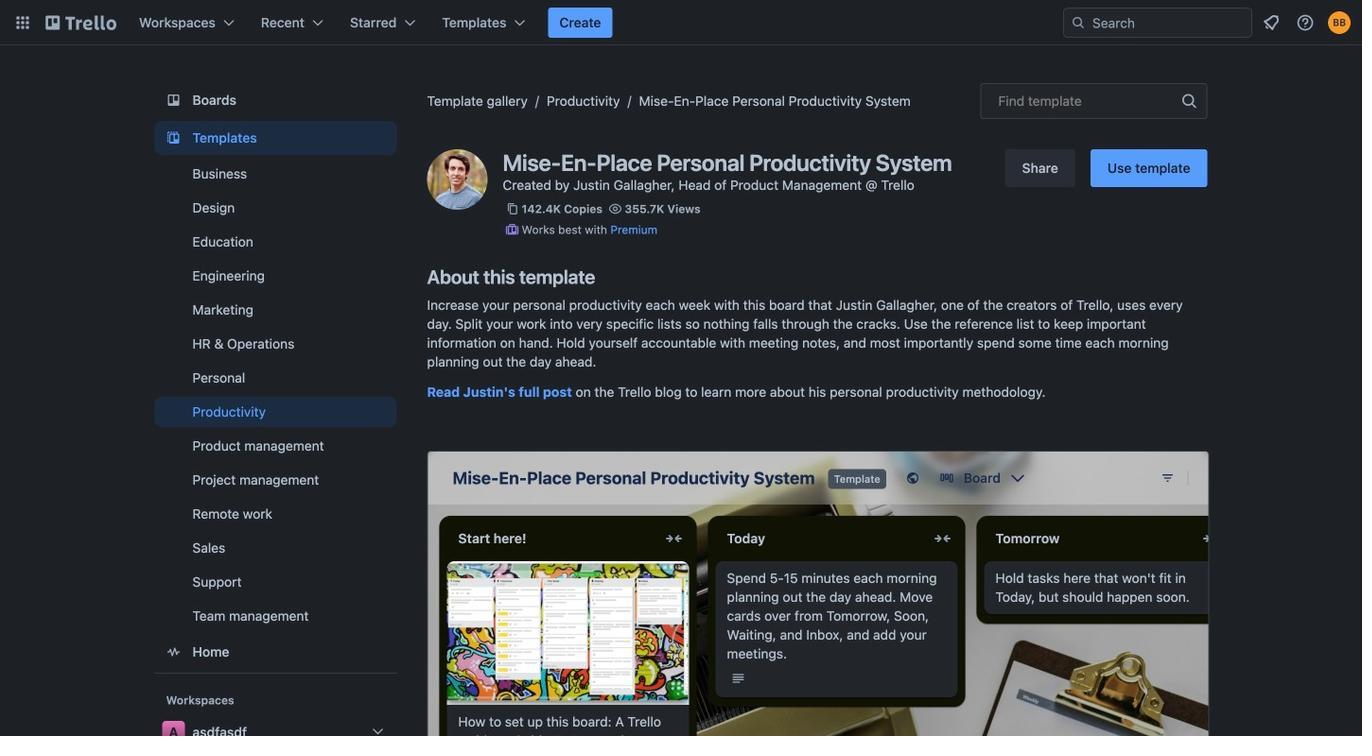 Task type: locate. For each thing, give the bounding box(es) containing it.
None field
[[980, 83, 1207, 119]]

search image
[[1071, 15, 1086, 30]]

primary element
[[0, 0, 1362, 45]]

sm image
[[503, 220, 522, 239]]

back to home image
[[45, 8, 116, 38]]

0 notifications image
[[1260, 11, 1283, 34]]

Search field
[[1086, 9, 1251, 36]]

open information menu image
[[1296, 13, 1315, 32]]



Task type: describe. For each thing, give the bounding box(es) containing it.
justin gallagher, head of product management @ trello image
[[427, 149, 488, 210]]

template board image
[[162, 127, 185, 149]]

home image
[[162, 641, 185, 664]]

board image
[[162, 89, 185, 112]]

bob builder (bobbuilder40) image
[[1328, 11, 1351, 34]]



Task type: vqa. For each thing, say whether or not it's contained in the screenshot.
0 Notifications icon
yes



